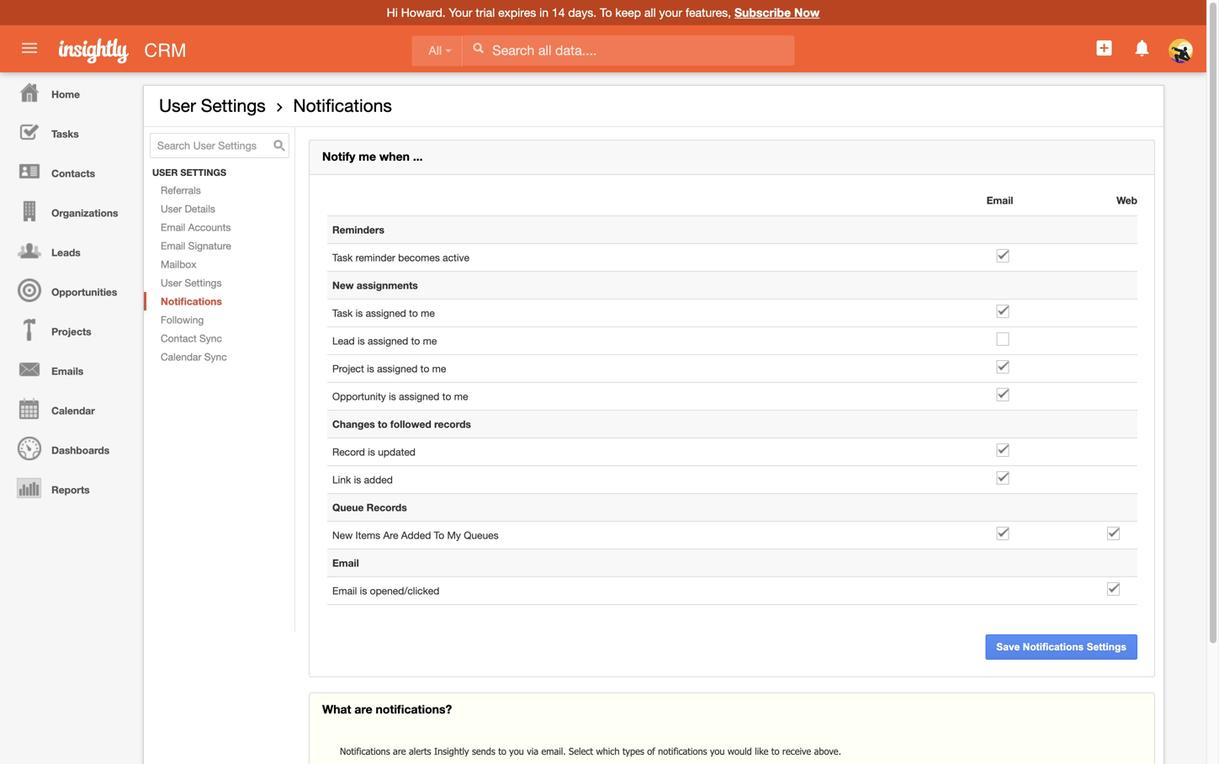 Task type: describe. For each thing, give the bounding box(es) containing it.
reminder
[[356, 252, 395, 263]]

notifications
[[658, 746, 707, 757]]

0 vertical spatial user
[[159, 95, 196, 116]]

0 vertical spatial to
[[600, 5, 612, 19]]

to right sends
[[498, 746, 506, 757]]

hi howard. your trial expires in 14 days. to keep all your features, subscribe now
[[387, 5, 820, 19]]

emails
[[51, 365, 84, 377]]

which
[[596, 746, 620, 757]]

is for record
[[368, 446, 375, 458]]

referrals
[[161, 184, 201, 196]]

opportunity is assigned to me
[[332, 390, 468, 402]]

notifications inside the user settings referrals user details email accounts email signature mailbox user settings notifications following contact sync calendar sync
[[161, 295, 222, 307]]

email accounts link
[[144, 218, 295, 237]]

task reminder becomes active
[[332, 252, 469, 263]]

email signature link
[[144, 237, 295, 255]]

to up opportunity is assigned to me
[[420, 363, 429, 375]]

mailbox link
[[144, 255, 295, 274]]

features,
[[686, 5, 731, 19]]

me for lead is assigned to me
[[423, 335, 437, 347]]

project
[[332, 363, 364, 375]]

contacts
[[51, 167, 95, 179]]

is for project
[[367, 363, 374, 375]]

trial
[[476, 5, 495, 19]]

records
[[367, 502, 407, 513]]

web
[[1117, 194, 1138, 206]]

in
[[539, 5, 549, 19]]

settings
[[180, 167, 226, 178]]

howard.
[[401, 5, 446, 19]]

email is opened/clicked
[[332, 585, 440, 597]]

is for task
[[356, 307, 363, 319]]

to down the assignments
[[409, 307, 418, 319]]

insightly
[[434, 746, 469, 757]]

me for task is assigned to me
[[421, 307, 435, 319]]

new for new items are added to my queues
[[332, 529, 353, 541]]

calendar link
[[4, 389, 135, 428]]

is for lead
[[358, 335, 365, 347]]

signature
[[188, 240, 231, 252]]

subscribe now link
[[735, 5, 820, 19]]

0 vertical spatial notifications link
[[293, 95, 392, 116]]

assigned for lead
[[368, 335, 408, 347]]

to up project is assigned to me
[[411, 335, 420, 347]]

queues
[[464, 529, 499, 541]]

opportunity
[[332, 390, 386, 402]]

is for opportunity
[[389, 390, 396, 402]]

notifications up notify
[[293, 95, 392, 116]]

to left followed
[[378, 418, 388, 430]]

assigned for task
[[366, 307, 406, 319]]

are for notifications
[[393, 746, 406, 757]]

queue records
[[332, 502, 407, 513]]

dashboards link
[[4, 428, 135, 468]]

leads link
[[4, 231, 135, 270]]

notify me when ...
[[322, 149, 423, 163]]

home
[[51, 88, 80, 100]]

project is assigned to me
[[332, 363, 446, 375]]

above.
[[814, 746, 841, 757]]

items
[[356, 529, 380, 541]]

opportunities link
[[4, 270, 135, 310]]

contact sync link
[[144, 329, 295, 348]]

14
[[552, 5, 565, 19]]

added
[[401, 529, 431, 541]]

settings inside button
[[1087, 641, 1127, 653]]

types
[[623, 746, 644, 757]]

assigned for project
[[377, 363, 418, 375]]

contact
[[161, 332, 197, 344]]

0 vertical spatial user settings link
[[159, 95, 266, 116]]

your
[[449, 5, 473, 19]]

assignments
[[357, 279, 418, 291]]

are
[[383, 529, 398, 541]]

lead is assigned to me
[[332, 335, 437, 347]]

tasks link
[[4, 112, 135, 151]]

following link
[[144, 311, 295, 329]]

new assignments
[[332, 279, 418, 291]]

all
[[429, 44, 442, 57]]

to up records
[[442, 390, 451, 402]]

reports
[[51, 484, 90, 496]]

when
[[379, 149, 410, 163]]

accounts
[[188, 221, 231, 233]]

are for what
[[355, 702, 372, 716]]

notifications are alerts insightly sends to you via email. select which types of notifications you would like to receive above.
[[340, 746, 841, 757]]

your
[[659, 5, 682, 19]]

days.
[[568, 5, 597, 19]]

notifications down what are notifications?
[[340, 746, 390, 757]]

keep
[[615, 5, 641, 19]]

assigned for opportunity
[[399, 390, 440, 402]]

referrals link
[[144, 181, 295, 199]]

me for opportunity is assigned to me
[[454, 390, 468, 402]]

1 vertical spatial user
[[161, 203, 182, 215]]

all
[[644, 5, 656, 19]]

0 vertical spatial settings
[[201, 95, 266, 116]]

calendar sync link
[[144, 348, 295, 366]]

reports link
[[4, 468, 135, 507]]

organizations
[[51, 207, 118, 219]]

projects
[[51, 326, 91, 337]]

mailbox
[[161, 258, 196, 270]]



Task type: vqa. For each thing, say whether or not it's contained in the screenshot.
the top Notifications Link
yes



Task type: locate. For each thing, give the bounding box(es) containing it.
to left my on the bottom left
[[434, 529, 444, 541]]

is down "new assignments" on the top
[[356, 307, 363, 319]]

1 horizontal spatial to
[[600, 5, 612, 19]]

calendar up dashboards link
[[51, 405, 95, 417]]

reminders
[[332, 224, 385, 236]]

1 horizontal spatial you
[[710, 746, 725, 757]]

save notifications settings
[[997, 641, 1127, 653]]

user
[[152, 167, 178, 178]]

records
[[434, 418, 471, 430]]

is right lead
[[358, 335, 365, 347]]

0 horizontal spatial you
[[509, 746, 524, 757]]

queue
[[332, 502, 364, 513]]

1 vertical spatial are
[[393, 746, 406, 757]]

0 horizontal spatial calendar
[[51, 405, 95, 417]]

calendar inside navigation
[[51, 405, 95, 417]]

what
[[322, 702, 351, 716]]

notifications link down the mailbox link
[[144, 292, 295, 311]]

settings inside the user settings referrals user details email accounts email signature mailbox user settings notifications following contact sync calendar sync
[[185, 277, 222, 289]]

me up lead is assigned to me
[[421, 307, 435, 319]]

you left would
[[710, 746, 725, 757]]

changes
[[332, 418, 375, 430]]

0 horizontal spatial are
[[355, 702, 372, 716]]

notifications?
[[376, 702, 452, 716]]

1 horizontal spatial are
[[393, 746, 406, 757]]

of
[[647, 746, 655, 757]]

save notifications settings button
[[986, 635, 1138, 660]]

user details link
[[144, 199, 295, 218]]

me up project is assigned to me
[[423, 335, 437, 347]]

contacts link
[[4, 151, 135, 191]]

lead
[[332, 335, 355, 347]]

are right what
[[355, 702, 372, 716]]

save
[[997, 641, 1020, 653]]

0 horizontal spatial to
[[434, 529, 444, 541]]

user settings link up following link
[[144, 274, 295, 292]]

home link
[[4, 72, 135, 112]]

assigned up lead is assigned to me
[[366, 307, 406, 319]]

1 vertical spatial settings
[[185, 277, 222, 289]]

my
[[447, 529, 461, 541]]

email.
[[541, 746, 566, 757]]

is right project
[[367, 363, 374, 375]]

calendar inside the user settings referrals user details email accounts email signature mailbox user settings notifications following contact sync calendar sync
[[161, 351, 201, 363]]

0 vertical spatial calendar
[[161, 351, 201, 363]]

1 vertical spatial new
[[332, 529, 353, 541]]

None checkbox
[[997, 249, 1009, 263], [997, 332, 1009, 346], [997, 360, 1009, 374], [997, 388, 1009, 401], [997, 444, 1009, 457], [997, 471, 1009, 485], [1107, 582, 1120, 596], [997, 249, 1009, 263], [997, 332, 1009, 346], [997, 360, 1009, 374], [997, 388, 1009, 401], [997, 444, 1009, 457], [997, 471, 1009, 485], [1107, 582, 1120, 596]]

select
[[569, 746, 593, 757]]

updated
[[378, 446, 416, 458]]

to left keep
[[600, 5, 612, 19]]

1 vertical spatial to
[[434, 529, 444, 541]]

you
[[509, 746, 524, 757], [710, 746, 725, 757]]

is left 'opened/clicked'
[[360, 585, 367, 597]]

user down referrals
[[161, 203, 182, 215]]

new items are added to my queues
[[332, 529, 499, 541]]

2 new from the top
[[332, 529, 353, 541]]

task up lead
[[332, 307, 353, 319]]

like
[[755, 746, 769, 757]]

becomes
[[398, 252, 440, 263]]

Search User Settings text field
[[150, 133, 289, 158]]

to
[[600, 5, 612, 19], [434, 529, 444, 541]]

leads
[[51, 247, 81, 258]]

changes to followed records
[[332, 418, 471, 430]]

sync up calendar sync link
[[199, 332, 222, 344]]

user down crm
[[159, 95, 196, 116]]

1 vertical spatial task
[[332, 307, 353, 319]]

is down project is assigned to me
[[389, 390, 396, 402]]

link
[[332, 474, 351, 486]]

1 vertical spatial user settings link
[[144, 274, 295, 292]]

user settings
[[159, 95, 266, 116]]

is
[[356, 307, 363, 319], [358, 335, 365, 347], [367, 363, 374, 375], [389, 390, 396, 402], [368, 446, 375, 458], [354, 474, 361, 486], [360, 585, 367, 597]]

are
[[355, 702, 372, 716], [393, 746, 406, 757]]

1 horizontal spatial calendar
[[161, 351, 201, 363]]

is for email
[[360, 585, 367, 597]]

me left 'when'
[[359, 149, 376, 163]]

white image
[[472, 42, 484, 54]]

assigned up opportunity is assigned to me
[[377, 363, 418, 375]]

calendar down contact
[[161, 351, 201, 363]]

notifications image
[[1132, 38, 1153, 58]]

hi
[[387, 5, 398, 19]]

Search all data.... text field
[[463, 35, 795, 66]]

would
[[728, 746, 752, 757]]

new left items
[[332, 529, 353, 541]]

link is added
[[332, 474, 393, 486]]

1 task from the top
[[332, 252, 353, 263]]

record is updated
[[332, 446, 416, 458]]

assigned
[[366, 307, 406, 319], [368, 335, 408, 347], [377, 363, 418, 375], [399, 390, 440, 402]]

is right record
[[368, 446, 375, 458]]

task for task reminder becomes active
[[332, 252, 353, 263]]

2 you from the left
[[710, 746, 725, 757]]

email
[[987, 194, 1013, 206], [161, 221, 185, 233], [161, 240, 185, 252], [332, 557, 359, 569], [332, 585, 357, 597]]

new left the assignments
[[332, 279, 354, 291]]

notifications
[[293, 95, 392, 116], [161, 295, 222, 307], [1023, 641, 1084, 653], [340, 746, 390, 757]]

task down reminders
[[332, 252, 353, 263]]

0 vertical spatial are
[[355, 702, 372, 716]]

me for project is assigned to me
[[432, 363, 446, 375]]

record
[[332, 446, 365, 458]]

0 vertical spatial sync
[[199, 332, 222, 344]]

active
[[443, 252, 469, 263]]

notifications link
[[293, 95, 392, 116], [144, 292, 295, 311]]

user settings referrals user details email accounts email signature mailbox user settings notifications following contact sync calendar sync
[[152, 167, 231, 363]]

1 new from the top
[[332, 279, 354, 291]]

new for new assignments
[[332, 279, 354, 291]]

task
[[332, 252, 353, 263], [332, 307, 353, 319]]

notifications up 'following'
[[161, 295, 222, 307]]

task for task is assigned to me
[[332, 307, 353, 319]]

notifications inside button
[[1023, 641, 1084, 653]]

opportunities
[[51, 286, 117, 298]]

user settings link
[[159, 95, 266, 116], [144, 274, 295, 292]]

sync down contact sync link
[[204, 351, 227, 363]]

notifications link up notify
[[293, 95, 392, 116]]

user settings link up the "search user settings" text box
[[159, 95, 266, 116]]

dashboards
[[51, 444, 110, 456]]

assigned up followed
[[399, 390, 440, 402]]

1 vertical spatial sync
[[204, 351, 227, 363]]

notify
[[322, 149, 355, 163]]

task is assigned to me
[[332, 307, 435, 319]]

opened/clicked
[[370, 585, 440, 597]]

via
[[527, 746, 539, 757]]

expires
[[498, 5, 536, 19]]

you left via
[[509, 746, 524, 757]]

me up opportunity is assigned to me
[[432, 363, 446, 375]]

0 vertical spatial new
[[332, 279, 354, 291]]

...
[[413, 149, 423, 163]]

crm
[[144, 40, 186, 61]]

me up records
[[454, 390, 468, 402]]

2 vertical spatial settings
[[1087, 641, 1127, 653]]

all link
[[412, 36, 463, 66]]

emails link
[[4, 349, 135, 389]]

None checkbox
[[997, 305, 1009, 318], [997, 527, 1009, 540], [1107, 527, 1120, 540], [997, 305, 1009, 318], [997, 527, 1009, 540], [1107, 527, 1120, 540]]

1 vertical spatial calendar
[[51, 405, 95, 417]]

receive
[[782, 746, 811, 757]]

me
[[359, 149, 376, 163], [421, 307, 435, 319], [423, 335, 437, 347], [432, 363, 446, 375], [454, 390, 468, 402]]

is right "link"
[[354, 474, 361, 486]]

notifications right save
[[1023, 641, 1084, 653]]

followed
[[390, 418, 431, 430]]

organizations link
[[4, 191, 135, 231]]

0 vertical spatial task
[[332, 252, 353, 263]]

2 task from the top
[[332, 307, 353, 319]]

user down mailbox at the top left of the page
[[161, 277, 182, 289]]

1 vertical spatial notifications link
[[144, 292, 295, 311]]

tasks
[[51, 128, 79, 140]]

projects link
[[4, 310, 135, 349]]

is for link
[[354, 474, 361, 486]]

are left alerts
[[393, 746, 406, 757]]

now
[[794, 5, 820, 19]]

assigned up project is assigned to me
[[368, 335, 408, 347]]

what are notifications?
[[322, 702, 452, 716]]

1 you from the left
[[509, 746, 524, 757]]

following
[[161, 314, 204, 326]]

navigation
[[0, 72, 135, 507]]

subscribe
[[735, 5, 791, 19]]

2 vertical spatial user
[[161, 277, 182, 289]]

navigation containing home
[[0, 72, 135, 507]]

to right like
[[771, 746, 780, 757]]



